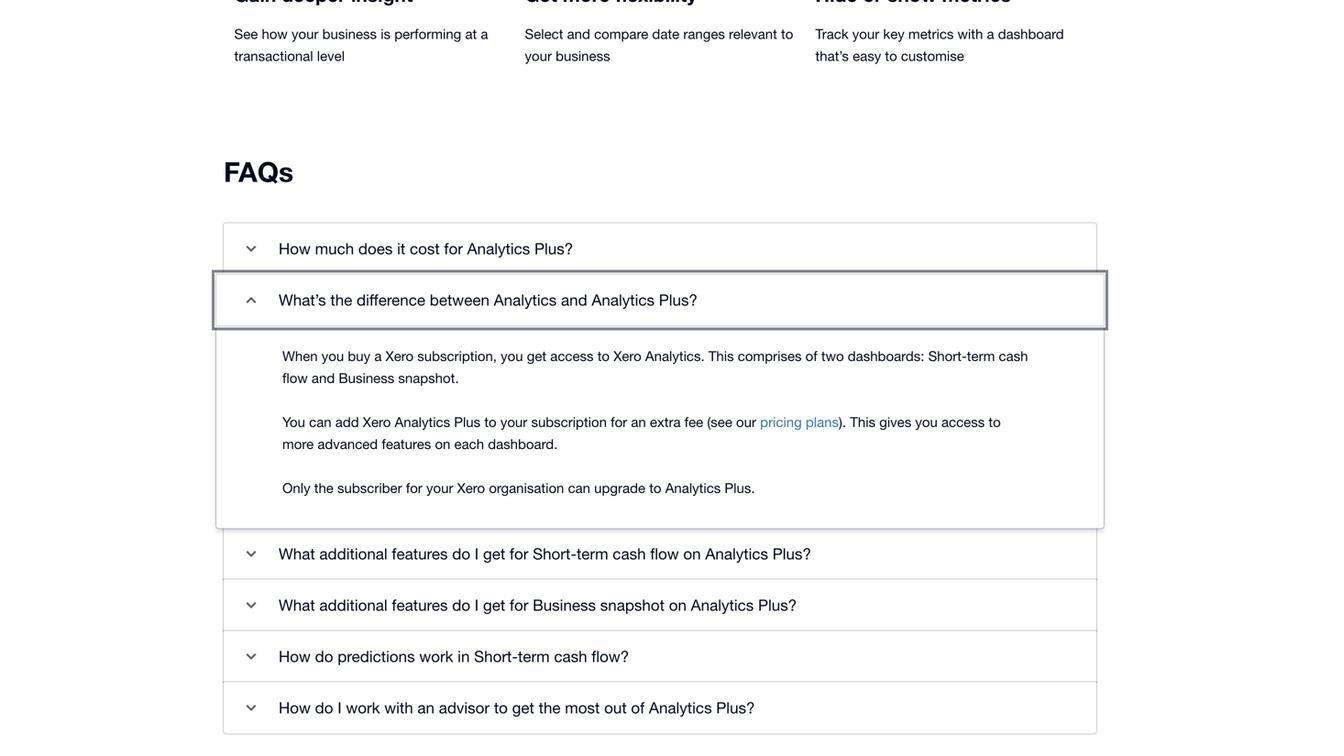 Task type: describe. For each thing, give the bounding box(es) containing it.
is
[[381, 26, 391, 42]]

for right cost
[[444, 240, 463, 258]]

easy
[[853, 48, 882, 64]]

term inside dropdown button
[[577, 545, 609, 563]]

much
[[315, 240, 354, 258]]

plus.
[[725, 480, 755, 496]]

on for analytics
[[669, 597, 687, 615]]

on for each
[[435, 436, 451, 452]]

analytics down "how much does it cost for analytics plus?" dropdown button
[[592, 291, 655, 309]]

predictions
[[338, 648, 415, 666]]

your inside track your key metrics with a dashboard that's easy to customise
[[853, 26, 880, 42]]

key
[[884, 26, 905, 42]]

with for an
[[384, 699, 413, 717]]

cost
[[410, 240, 440, 258]]

). this gives you access to more advanced features on each dashboard.
[[282, 414, 1001, 452]]

what's
[[279, 291, 326, 309]]

toggle image for how do i work with an advisor to get the most out of analytics plus?
[[233, 690, 270, 727]]

upgrade
[[594, 480, 646, 496]]

what for what additional features do i get for business snapshot on analytics plus?
[[279, 597, 315, 615]]

to inside track your key metrics with a dashboard that's easy to customise
[[885, 48, 898, 64]]

).
[[839, 414, 847, 430]]

what additional features do i get for short-term cash flow on analytics plus?
[[279, 545, 812, 563]]

what additional features do i get for business snapshot on analytics plus? button
[[224, 580, 1097, 632]]

how much does it cost for analytics plus?
[[279, 240, 573, 258]]

toggle image for how do predictions work in short-term cash flow?
[[233, 639, 270, 676]]

analytics down what additional features do i get for short-term cash flow on analytics plus? dropdown button
[[691, 597, 754, 615]]

get inside dropdown button
[[483, 545, 506, 563]]

flow inside dropdown button
[[650, 545, 679, 563]]

dashboard
[[998, 26, 1065, 42]]

see how your business is performing at a transactional level
[[234, 26, 488, 64]]

buy
[[348, 348, 371, 364]]

with for a
[[958, 26, 983, 42]]

between
[[430, 291, 490, 309]]

most
[[565, 699, 600, 717]]

dashboards:
[[848, 348, 925, 364]]

what additional features do i get for short-term cash flow on analytics plus? button
[[224, 529, 1097, 580]]

relevant
[[729, 26, 778, 42]]

xero left analytics.
[[614, 348, 642, 364]]

analytics right between
[[494, 291, 557, 309]]

analytics left plus.
[[666, 480, 721, 496]]

additional for what additional features do i get for business snapshot on analytics plus?
[[320, 597, 388, 615]]

snapshot
[[601, 597, 665, 615]]

1 horizontal spatial can
[[568, 480, 591, 496]]

when you buy a xero subscription, you get access to xero analytics. this comprises of two dashboards: short-term cash flow and business snapshot.
[[282, 348, 1029, 386]]

snapshot.
[[398, 370, 459, 386]]

your up dashboard.
[[501, 414, 528, 430]]

analytics.
[[646, 348, 705, 364]]

get up how do predictions work in short-term cash flow?
[[483, 597, 506, 615]]

advisor
[[439, 699, 490, 717]]

how
[[262, 26, 288, 42]]

(see
[[707, 414, 733, 430]]

out
[[605, 699, 627, 717]]

get right advisor
[[512, 699, 535, 717]]

of inside when you buy a xero subscription, you get access to xero analytics. this comprises of two dashboards: short-term cash flow and business snapshot.
[[806, 348, 818, 364]]

a inside see how your business is performing at a transactional level
[[481, 26, 488, 42]]

short- inside dropdown button
[[474, 648, 518, 666]]

subscription
[[531, 414, 607, 430]]

term inside when you buy a xero subscription, you get access to xero analytics. this comprises of two dashboards: short-term cash flow and business snapshot.
[[967, 348, 995, 364]]

it
[[397, 240, 406, 258]]

and inside when you buy a xero subscription, you get access to xero analytics. this comprises of two dashboards: short-term cash flow and business snapshot.
[[312, 370, 335, 386]]

what for what additional features do i get for short-term cash flow on analytics plus?
[[279, 545, 315, 563]]

for inside dropdown button
[[510, 545, 529, 563]]

to inside select and compare date ranges relevant to your business
[[781, 26, 794, 42]]

xero up snapshot.
[[386, 348, 414, 364]]

our
[[737, 414, 757, 430]]

for right subscriber
[[406, 480, 423, 496]]

additional for what additional features do i get for short-term cash flow on analytics plus?
[[320, 545, 388, 563]]

toggle image for how much does it cost for analytics plus?
[[233, 231, 270, 267]]

fee
[[685, 414, 704, 430]]

toggle image for what additional features do i get for short-term cash flow on analytics plus?
[[233, 536, 270, 573]]

on inside dropdown button
[[684, 545, 701, 563]]

an inside dropdown button
[[418, 699, 435, 717]]

select
[[525, 26, 564, 42]]

only
[[282, 480, 311, 496]]

only the subscriber for your xero organisation can upgrade to analytics plus.
[[282, 480, 755, 496]]

business inside see how your business is performing at a transactional level
[[322, 26, 377, 42]]

cash inside dropdown button
[[554, 648, 587, 666]]

compare
[[594, 26, 649, 42]]

how much does it cost for analytics plus? button
[[224, 223, 1097, 275]]

faqs
[[224, 155, 294, 188]]

i for business
[[475, 597, 479, 615]]

what's the difference between analytics and analytics plus? button
[[216, 275, 1104, 326]]

to inside when you buy a xero subscription, you get access to xero analytics. this comprises of two dashboards: short-term cash flow and business snapshot.
[[598, 348, 610, 364]]

work for with
[[346, 699, 380, 717]]

advanced
[[318, 436, 378, 452]]

two
[[822, 348, 844, 364]]

the for subscriber
[[314, 480, 334, 496]]

you
[[282, 414, 305, 430]]

and inside what's the difference between analytics and analytics plus? dropdown button
[[561, 291, 588, 309]]

you can add xero analytics plus to your subscription for an extra fee (see our
[[282, 414, 757, 430]]

subscription,
[[418, 348, 497, 364]]

in
[[458, 648, 470, 666]]

subscriber
[[338, 480, 402, 496]]

more
[[282, 436, 314, 452]]

metrics
[[909, 26, 954, 42]]

analytics up what's the difference between analytics and analytics plus?
[[467, 240, 530, 258]]

cash inside when you buy a xero subscription, you get access to xero analytics. this comprises of two dashboards: short-term cash flow and business snapshot.
[[999, 348, 1029, 364]]

see
[[234, 26, 258, 42]]

difference
[[357, 291, 426, 309]]

2 vertical spatial i
[[338, 699, 342, 717]]

customise
[[901, 48, 965, 64]]

how do i work with an advisor to get the most out of analytics plus?
[[279, 699, 755, 717]]



Task type: locate. For each thing, give the bounding box(es) containing it.
business down compare
[[556, 48, 610, 64]]

get
[[527, 348, 547, 364], [483, 545, 506, 563], [483, 597, 506, 615], [512, 699, 535, 717]]

0 horizontal spatial cash
[[554, 648, 587, 666]]

work down 'predictions'
[[346, 699, 380, 717]]

short- inside when you buy a xero subscription, you get access to xero analytics. this comprises of two dashboards: short-term cash flow and business snapshot.
[[929, 348, 967, 364]]

1 vertical spatial can
[[568, 480, 591, 496]]

additional down subscriber
[[320, 545, 388, 563]]

1 vertical spatial and
[[561, 291, 588, 309]]

how for how much does it cost for analytics plus?
[[279, 240, 311, 258]]

2 how from the top
[[279, 648, 311, 666]]

1 horizontal spatial business
[[556, 48, 610, 64]]

1 horizontal spatial this
[[850, 414, 876, 430]]

0 vertical spatial can
[[309, 414, 332, 430]]

1 vertical spatial short-
[[533, 545, 577, 563]]

toggle image
[[233, 231, 270, 267], [233, 282, 270, 319], [233, 536, 270, 573], [233, 690, 270, 727]]

0 vertical spatial this
[[709, 348, 734, 364]]

how do i work with an advisor to get the most out of analytics plus? button
[[224, 683, 1097, 734]]

your right subscriber
[[426, 480, 453, 496]]

cash inside dropdown button
[[613, 545, 646, 563]]

1 vertical spatial term
[[577, 545, 609, 563]]

what's the difference between analytics and analytics plus?
[[279, 291, 698, 309]]

2 horizontal spatial you
[[916, 414, 938, 430]]

1 horizontal spatial work
[[419, 648, 453, 666]]

0 vertical spatial what
[[279, 545, 315, 563]]

i up how do predictions work in short-term cash flow?
[[475, 597, 479, 615]]

how
[[279, 240, 311, 258], [279, 648, 311, 666], [279, 699, 311, 717]]

2 vertical spatial short-
[[474, 648, 518, 666]]

extra
[[650, 414, 681, 430]]

your up easy
[[853, 26, 880, 42]]

you left buy
[[322, 348, 344, 364]]

2 horizontal spatial term
[[967, 348, 995, 364]]

an
[[631, 414, 646, 430], [418, 699, 435, 717]]

business up "level"
[[322, 26, 377, 42]]

analytics down plus.
[[706, 545, 769, 563]]

0 horizontal spatial flow
[[282, 370, 308, 386]]

analytics inside dropdown button
[[706, 545, 769, 563]]

features for business
[[392, 597, 448, 615]]

access
[[551, 348, 594, 364], [942, 414, 985, 430]]

2 additional from the top
[[320, 597, 388, 615]]

0 vertical spatial with
[[958, 26, 983, 42]]

features inside dropdown button
[[392, 597, 448, 615]]

this
[[709, 348, 734, 364], [850, 414, 876, 430]]

1 vertical spatial the
[[314, 480, 334, 496]]

toggle image for what additional features do i get for business snapshot on analytics plus?
[[233, 588, 270, 624]]

1 horizontal spatial business
[[533, 597, 596, 615]]

toggle image inside what additional features do i get for business snapshot on analytics plus? dropdown button
[[233, 588, 270, 624]]

xero down each
[[457, 480, 485, 496]]

toggle image inside what additional features do i get for short-term cash flow on analytics plus? dropdown button
[[233, 536, 270, 573]]

2 horizontal spatial cash
[[999, 348, 1029, 364]]

each
[[454, 436, 484, 452]]

1 vertical spatial flow
[[650, 545, 679, 563]]

1 vertical spatial i
[[475, 597, 479, 615]]

gives
[[880, 414, 912, 430]]

on inside ). this gives you access to more advanced features on each dashboard.
[[435, 436, 451, 452]]

on
[[435, 436, 451, 452], [684, 545, 701, 563], [669, 597, 687, 615]]

1 vertical spatial with
[[384, 699, 413, 717]]

i inside dropdown button
[[475, 545, 479, 563]]

0 vertical spatial and
[[567, 26, 591, 42]]

an left extra
[[631, 414, 646, 430]]

your inside see how your business is performing at a transactional level
[[292, 26, 319, 42]]

1 toggle image from the top
[[233, 588, 270, 624]]

comprises
[[738, 348, 802, 364]]

with inside track your key metrics with a dashboard that's easy to customise
[[958, 26, 983, 42]]

1 vertical spatial business
[[556, 48, 610, 64]]

can right you
[[309, 414, 332, 430]]

1 vertical spatial toggle image
[[233, 639, 270, 676]]

and inside select and compare date ranges relevant to your business
[[567, 26, 591, 42]]

do
[[452, 545, 471, 563], [452, 597, 471, 615], [315, 648, 333, 666], [315, 699, 333, 717]]

i down 'predictions'
[[338, 699, 342, 717]]

2 vertical spatial cash
[[554, 648, 587, 666]]

on inside dropdown button
[[669, 597, 687, 615]]

toggle image inside "how much does it cost for analytics plus?" dropdown button
[[233, 231, 270, 267]]

for down what additional features do i get for short-term cash flow on analytics plus?
[[510, 597, 529, 615]]

a right at
[[481, 26, 488, 42]]

2 vertical spatial term
[[518, 648, 550, 666]]

analytics down "how do predictions work in short-term cash flow?" dropdown button
[[649, 699, 712, 717]]

to
[[781, 26, 794, 42], [885, 48, 898, 64], [598, 348, 610, 364], [485, 414, 497, 430], [989, 414, 1001, 430], [650, 480, 662, 496], [494, 699, 508, 717]]

a inside track your key metrics with a dashboard that's easy to customise
[[987, 26, 995, 42]]

on left each
[[435, 436, 451, 452]]

work for in
[[419, 648, 453, 666]]

flow?
[[592, 648, 629, 666]]

how do predictions work in short-term cash flow? button
[[224, 632, 1097, 683]]

what inside dropdown button
[[279, 545, 315, 563]]

can
[[309, 414, 332, 430], [568, 480, 591, 496]]

0 vertical spatial the
[[331, 291, 352, 309]]

pricing plans
[[760, 414, 839, 430]]

an left advisor
[[418, 699, 435, 717]]

and
[[567, 26, 591, 42], [561, 291, 588, 309], [312, 370, 335, 386]]

for
[[444, 240, 463, 258], [611, 414, 627, 430], [406, 480, 423, 496], [510, 545, 529, 563], [510, 597, 529, 615]]

0 horizontal spatial work
[[346, 699, 380, 717]]

how do predictions work in short-term cash flow?
[[279, 648, 629, 666]]

1 horizontal spatial of
[[806, 348, 818, 364]]

2 toggle image from the top
[[233, 282, 270, 319]]

your right 'how' at the left top of page
[[292, 26, 319, 42]]

4 toggle image from the top
[[233, 690, 270, 727]]

short-
[[929, 348, 967, 364], [533, 545, 577, 563], [474, 648, 518, 666]]

plus
[[454, 414, 481, 430]]

flow inside when you buy a xero subscription, you get access to xero analytics. this comprises of two dashboards: short-term cash flow and business snapshot.
[[282, 370, 308, 386]]

short- right dashboards:
[[929, 348, 967, 364]]

the right only at the left bottom of page
[[314, 480, 334, 496]]

1 vertical spatial cash
[[613, 545, 646, 563]]

3 toggle image from the top
[[233, 536, 270, 573]]

business down buy
[[339, 370, 395, 386]]

0 vertical spatial flow
[[282, 370, 308, 386]]

plus?
[[535, 240, 573, 258], [659, 291, 698, 309], [773, 545, 812, 563], [758, 597, 797, 615], [717, 699, 755, 717]]

date
[[652, 26, 680, 42]]

transactional
[[234, 48, 313, 64]]

0 vertical spatial cash
[[999, 348, 1029, 364]]

on up what additional features do i get for business snapshot on analytics plus? dropdown button
[[684, 545, 701, 563]]

for up "what additional features do i get for business snapshot on analytics plus?"
[[510, 545, 529, 563]]

features down subscriber
[[392, 545, 448, 563]]

0 vertical spatial access
[[551, 348, 594, 364]]

0 vertical spatial work
[[419, 648, 453, 666]]

toggle image inside "how do predictions work in short-term cash flow?" dropdown button
[[233, 639, 270, 676]]

track your key metrics with a dashboard that's easy to customise
[[816, 26, 1065, 64]]

you right "gives"
[[916, 414, 938, 430]]

business
[[322, 26, 377, 42], [556, 48, 610, 64]]

to inside ). this gives you access to more advanced features on each dashboard.
[[989, 414, 1001, 430]]

the left most
[[539, 699, 561, 717]]

pricing
[[760, 414, 802, 430]]

this inside when you buy a xero subscription, you get access to xero analytics. this comprises of two dashboards: short-term cash flow and business snapshot.
[[709, 348, 734, 364]]

2 vertical spatial on
[[669, 597, 687, 615]]

1 horizontal spatial cash
[[613, 545, 646, 563]]

you right the subscription,
[[501, 348, 523, 364]]

what
[[279, 545, 315, 563], [279, 597, 315, 615]]

this right ).
[[850, 414, 876, 430]]

with down 'predictions'
[[384, 699, 413, 717]]

1 how from the top
[[279, 240, 311, 258]]

your
[[292, 26, 319, 42], [853, 26, 880, 42], [525, 48, 552, 64], [501, 414, 528, 430], [426, 480, 453, 496]]

access inside when you buy a xero subscription, you get access to xero analytics. this comprises of two dashboards: short-term cash flow and business snapshot.
[[551, 348, 594, 364]]

features up subscriber
[[382, 436, 431, 452]]

0 horizontal spatial business
[[322, 26, 377, 42]]

with right metrics
[[958, 26, 983, 42]]

i
[[475, 545, 479, 563], [475, 597, 479, 615], [338, 699, 342, 717]]

0 vertical spatial toggle image
[[233, 588, 270, 624]]

features up how do predictions work in short-term cash flow?
[[392, 597, 448, 615]]

cash
[[999, 348, 1029, 364], [613, 545, 646, 563], [554, 648, 587, 666]]

toggle image inside what's the difference between analytics and analytics plus? dropdown button
[[233, 282, 270, 319]]

ranges
[[684, 26, 725, 42]]

with
[[958, 26, 983, 42], [384, 699, 413, 717]]

flow up what additional features do i get for business snapshot on analytics plus? dropdown button
[[650, 545, 679, 563]]

with inside dropdown button
[[384, 699, 413, 717]]

toggle image for what's the difference between analytics and analytics plus?
[[233, 282, 270, 319]]

i down only the subscriber for your xero organisation can upgrade to analytics plus.
[[475, 545, 479, 563]]

features inside ). this gives you access to more advanced features on each dashboard.
[[382, 436, 431, 452]]

analytics
[[467, 240, 530, 258], [494, 291, 557, 309], [592, 291, 655, 309], [395, 414, 450, 430], [666, 480, 721, 496], [706, 545, 769, 563], [691, 597, 754, 615], [649, 699, 712, 717]]

this inside ). this gives you access to more advanced features on each dashboard.
[[850, 414, 876, 430]]

get up the you can add xero analytics plus to your subscription for an extra fee (see our
[[527, 348, 547, 364]]

business inside select and compare date ranges relevant to your business
[[556, 48, 610, 64]]

features inside dropdown button
[[392, 545, 448, 563]]

business down what additional features do i get for short-term cash flow on analytics plus?
[[533, 597, 596, 615]]

0 vertical spatial additional
[[320, 545, 388, 563]]

term
[[967, 348, 995, 364], [577, 545, 609, 563], [518, 648, 550, 666]]

additional
[[320, 545, 388, 563], [320, 597, 388, 615]]

you
[[322, 348, 344, 364], [501, 348, 523, 364], [916, 414, 938, 430]]

1 vertical spatial additional
[[320, 597, 388, 615]]

1 toggle image from the top
[[233, 231, 270, 267]]

that's
[[816, 48, 849, 64]]

2 vertical spatial the
[[539, 699, 561, 717]]

1 horizontal spatial access
[[942, 414, 985, 430]]

this right analytics.
[[709, 348, 734, 364]]

of inside how do i work with an advisor to get the most out of analytics plus? dropdown button
[[631, 699, 645, 717]]

1 horizontal spatial an
[[631, 414, 646, 430]]

a inside when you buy a xero subscription, you get access to xero analytics. this comprises of two dashboards: short-term cash flow and business snapshot.
[[374, 348, 382, 364]]

organisation
[[489, 480, 564, 496]]

business inside when you buy a xero subscription, you get access to xero analytics. this comprises of two dashboards: short-term cash flow and business snapshot.
[[339, 370, 395, 386]]

what inside dropdown button
[[279, 597, 315, 615]]

additional inside dropdown button
[[320, 597, 388, 615]]

0 horizontal spatial with
[[384, 699, 413, 717]]

1 horizontal spatial term
[[577, 545, 609, 563]]

2 vertical spatial features
[[392, 597, 448, 615]]

1 vertical spatial features
[[392, 545, 448, 563]]

0 vertical spatial of
[[806, 348, 818, 364]]

do inside dropdown button
[[452, 545, 471, 563]]

your inside select and compare date ranges relevant to your business
[[525, 48, 552, 64]]

does
[[359, 240, 393, 258]]

get up "what additional features do i get for business snapshot on analytics plus?"
[[483, 545, 506, 563]]

level
[[317, 48, 345, 64]]

0 horizontal spatial an
[[418, 699, 435, 717]]

the for difference
[[331, 291, 352, 309]]

0 vertical spatial short-
[[929, 348, 967, 364]]

2 what from the top
[[279, 597, 315, 615]]

0 vertical spatial on
[[435, 436, 451, 452]]

1 vertical spatial how
[[279, 648, 311, 666]]

1 what from the top
[[279, 545, 315, 563]]

1 additional from the top
[[320, 545, 388, 563]]

a right buy
[[374, 348, 382, 364]]

2 toggle image from the top
[[233, 639, 270, 676]]

how for how do i work with an advisor to get the most out of analytics plus?
[[279, 699, 311, 717]]

1 vertical spatial an
[[418, 699, 435, 717]]

1 horizontal spatial flow
[[650, 545, 679, 563]]

0 horizontal spatial business
[[339, 370, 395, 386]]

features for short-
[[392, 545, 448, 563]]

2 vertical spatial and
[[312, 370, 335, 386]]

0 horizontal spatial this
[[709, 348, 734, 364]]

additional inside dropdown button
[[320, 545, 388, 563]]

1 horizontal spatial a
[[481, 26, 488, 42]]

1 vertical spatial on
[[684, 545, 701, 563]]

plus? inside dropdown button
[[773, 545, 812, 563]]

0 vertical spatial business
[[322, 26, 377, 42]]

plans
[[806, 414, 839, 430]]

can left upgrade at the bottom left
[[568, 480, 591, 496]]

1 vertical spatial of
[[631, 699, 645, 717]]

i for short-
[[475, 545, 479, 563]]

0 vertical spatial term
[[967, 348, 995, 364]]

0 vertical spatial business
[[339, 370, 395, 386]]

your down the select
[[525, 48, 552, 64]]

access right "gives"
[[942, 414, 985, 430]]

features
[[382, 436, 431, 452], [392, 545, 448, 563], [392, 597, 448, 615]]

dashboard.
[[488, 436, 558, 452]]

xero
[[386, 348, 414, 364], [614, 348, 642, 364], [363, 414, 391, 430], [457, 480, 485, 496]]

of left the two
[[806, 348, 818, 364]]

0 vertical spatial how
[[279, 240, 311, 258]]

0 horizontal spatial short-
[[474, 648, 518, 666]]

the right what's
[[331, 291, 352, 309]]

to inside dropdown button
[[494, 699, 508, 717]]

of right out
[[631, 699, 645, 717]]

0 horizontal spatial can
[[309, 414, 332, 430]]

on right snapshot
[[669, 597, 687, 615]]

when
[[282, 348, 318, 364]]

track
[[816, 26, 849, 42]]

you inside ). this gives you access to more advanced features on each dashboard.
[[916, 414, 938, 430]]

2 horizontal spatial short-
[[929, 348, 967, 364]]

short- right in
[[474, 648, 518, 666]]

get inside when you buy a xero subscription, you get access to xero analytics. this comprises of two dashboards: short-term cash flow and business snapshot.
[[527, 348, 547, 364]]

1 vertical spatial what
[[279, 597, 315, 615]]

work
[[419, 648, 453, 666], [346, 699, 380, 717]]

xero right add
[[363, 414, 391, 430]]

how for how do predictions work in short-term cash flow?
[[279, 648, 311, 666]]

1 vertical spatial work
[[346, 699, 380, 717]]

performing
[[395, 26, 462, 42]]

at
[[465, 26, 477, 42]]

short- inside dropdown button
[[533, 545, 577, 563]]

0 vertical spatial i
[[475, 545, 479, 563]]

access up subscription
[[551, 348, 594, 364]]

2 horizontal spatial a
[[987, 26, 995, 42]]

0 horizontal spatial access
[[551, 348, 594, 364]]

0 horizontal spatial of
[[631, 699, 645, 717]]

0 horizontal spatial a
[[374, 348, 382, 364]]

toggle image inside how do i work with an advisor to get the most out of analytics plus? dropdown button
[[233, 690, 270, 727]]

for left extra
[[611, 414, 627, 430]]

add
[[335, 414, 359, 430]]

the
[[331, 291, 352, 309], [314, 480, 334, 496], [539, 699, 561, 717]]

0 vertical spatial an
[[631, 414, 646, 430]]

0 horizontal spatial you
[[322, 348, 344, 364]]

toggle image
[[233, 588, 270, 624], [233, 639, 270, 676]]

3 how from the top
[[279, 699, 311, 717]]

0 vertical spatial features
[[382, 436, 431, 452]]

work left in
[[419, 648, 453, 666]]

1 vertical spatial business
[[533, 597, 596, 615]]

select and compare date ranges relevant to your business
[[525, 26, 794, 64]]

flow down when
[[282, 370, 308, 386]]

what additional features do i get for business snapshot on analytics plus?
[[279, 597, 797, 615]]

1 horizontal spatial short-
[[533, 545, 577, 563]]

term inside dropdown button
[[518, 648, 550, 666]]

business inside dropdown button
[[533, 597, 596, 615]]

2 vertical spatial how
[[279, 699, 311, 717]]

a left dashboard
[[987, 26, 995, 42]]

1 vertical spatial access
[[942, 414, 985, 430]]

access inside ). this gives you access to more advanced features on each dashboard.
[[942, 414, 985, 430]]

1 vertical spatial this
[[850, 414, 876, 430]]

0 horizontal spatial term
[[518, 648, 550, 666]]

additional up 'predictions'
[[320, 597, 388, 615]]

analytics down snapshot.
[[395, 414, 450, 430]]

pricing plans link
[[760, 414, 839, 430]]

short- up "what additional features do i get for business snapshot on analytics plus?"
[[533, 545, 577, 563]]

1 horizontal spatial you
[[501, 348, 523, 364]]

1 horizontal spatial with
[[958, 26, 983, 42]]



Task type: vqa. For each thing, say whether or not it's contained in the screenshot.
features to the middle
yes



